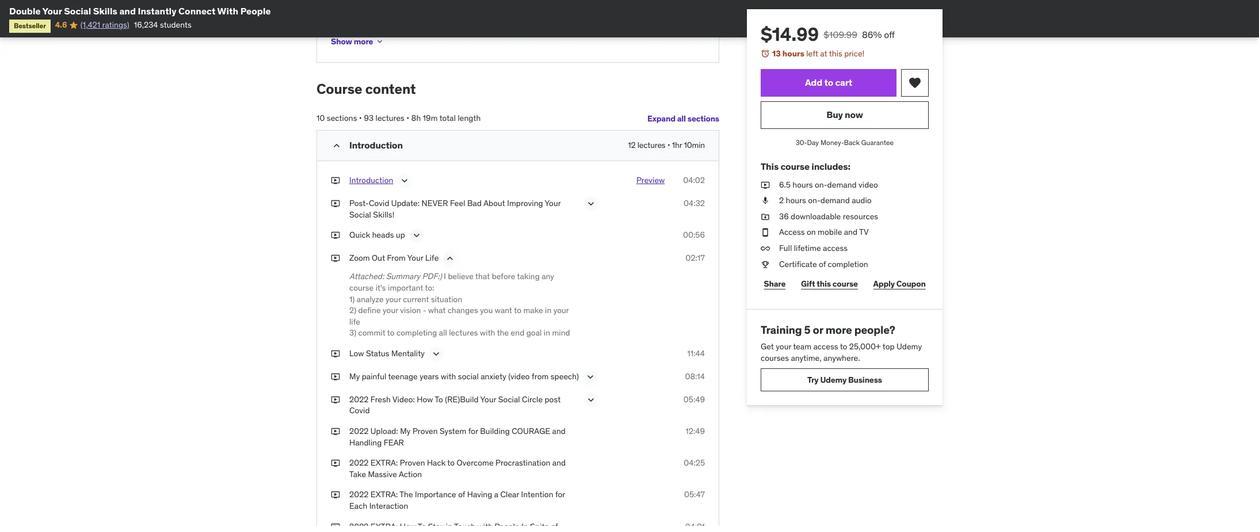 Task type: locate. For each thing, give the bounding box(es) containing it.
and left the "tv"
[[844, 227, 858, 237]]

udemy right 'try'
[[820, 375, 847, 385]]

zoom
[[349, 253, 370, 263]]

1 vertical spatial demand
[[821, 195, 850, 206]]

define
[[358, 305, 381, 315]]

people
[[240, 5, 271, 17]]

certificate up resume
[[409, 14, 447, 25]]

2 horizontal spatial course
[[833, 278, 858, 289]]

1 vertical spatial covid
[[349, 405, 370, 416]]

show lecture description image for quick heads up
[[411, 230, 422, 241]]

0 horizontal spatial course
[[349, 283, 374, 293]]

wishlist image
[[908, 76, 922, 90]]

or
[[813, 323, 823, 337]]

2)
[[349, 305, 356, 315]]

social down post-
[[349, 209, 371, 220]]

2022 inside 2022 extra: proven hack to overcome procrastination and take massive action
[[349, 458, 369, 468]]

of inside 2022 extra: the importance of having a clear intention for each interaction
[[458, 490, 465, 500]]

and inside 2022 extra: proven hack to overcome procrastination and take massive action
[[552, 458, 566, 468]]

13 hours left at this price!
[[772, 48, 865, 59]]

0 vertical spatial covid
[[369, 198, 389, 208]]

certificate down lifetime
[[779, 259, 817, 269]]

social up (1,421
[[64, 5, 91, 17]]

0 horizontal spatial more
[[354, 36, 373, 47]]

2 vertical spatial social
[[498, 394, 520, 405]]

and right courage
[[552, 426, 566, 436]]

3 2022 from the top
[[349, 458, 369, 468]]

that
[[475, 271, 490, 282]]

situation
[[431, 294, 462, 304]]

2022 inside 2022 upload: my proven system for building courage and handling fear
[[349, 426, 369, 436]]

fear
[[384, 437, 404, 448]]

1 horizontal spatial certificate
[[779, 259, 817, 269]]

1 2022 from the top
[[349, 394, 369, 405]]

2 sections from the left
[[688, 113, 719, 124]]

show lecture description image for my painful teenage years with social anxiety (video from speech)
[[585, 371, 596, 383]]

double
[[9, 5, 41, 17]]

xsmall image left full
[[761, 243, 770, 254]]

access down or
[[814, 341, 838, 352]]

2 horizontal spatial social
[[498, 394, 520, 405]]

1 sections from the left
[[327, 113, 357, 123]]

0 vertical spatial introduction
[[349, 139, 403, 151]]

apply
[[873, 278, 895, 289]]

1 vertical spatial my
[[400, 426, 411, 436]]

93
[[364, 113, 374, 123]]

instantly
[[138, 5, 176, 17]]

lectures right 93
[[376, 113, 405, 123]]

share button
[[761, 272, 789, 295]]

my inside 2022 upload: my proven system for building courage and handling fear
[[400, 426, 411, 436]]

my left painful
[[349, 371, 360, 382]]

completing
[[397, 328, 437, 338]]

of down full lifetime access
[[819, 259, 826, 269]]

all up show lecture description icon
[[439, 328, 447, 338]]

0 vertical spatial access
[[823, 243, 848, 253]]

at
[[820, 48, 827, 59]]

1 horizontal spatial sections
[[688, 113, 719, 124]]

1 horizontal spatial social
[[349, 209, 371, 220]]

of inside get your official certificate of completion to boost your resume
[[449, 14, 456, 25]]

05:47
[[684, 490, 705, 500]]

get up the courses at the right of the page
[[761, 341, 774, 352]]

all right expand
[[677, 113, 686, 124]]

audio
[[852, 195, 872, 206]]

your up the courses at the right of the page
[[776, 341, 791, 352]]

with left the
[[480, 328, 495, 338]]

00:56
[[683, 230, 705, 240]]

demand
[[827, 179, 857, 190], [821, 195, 850, 206]]

1 vertical spatial all
[[439, 328, 447, 338]]

your
[[42, 5, 62, 17], [364, 14, 380, 25], [372, 26, 388, 36], [545, 198, 561, 208], [407, 253, 423, 263], [480, 394, 496, 405]]

1 vertical spatial introduction
[[349, 175, 393, 185]]

5
[[804, 323, 811, 337]]

1 horizontal spatial all
[[677, 113, 686, 124]]

0 horizontal spatial sections
[[327, 113, 357, 123]]

2 vertical spatial hours
[[786, 195, 806, 206]]

with
[[480, 328, 495, 338], [441, 371, 456, 382]]

more right or
[[826, 323, 852, 337]]

take
[[349, 469, 366, 479]]

for inside 2022 upload: my proven system for building courage and handling fear
[[468, 426, 478, 436]]

guarantee
[[862, 138, 894, 147]]

show lecture description image
[[430, 348, 442, 360]]

access down mobile
[[823, 243, 848, 253]]

0 horizontal spatial •
[[359, 113, 362, 123]]

on- for 2
[[808, 195, 821, 206]]

to up anywhere.
[[840, 341, 848, 352]]

2 extra: from the top
[[371, 490, 398, 500]]

hours right 6.5
[[793, 179, 813, 190]]

0 vertical spatial extra:
[[371, 458, 398, 468]]

introduction up post-
[[349, 175, 393, 185]]

xsmall image down official
[[375, 37, 385, 46]]

1 vertical spatial get
[[761, 341, 774, 352]]

show more
[[331, 36, 373, 47]]

money-
[[821, 138, 844, 147]]

1 vertical spatial of
[[819, 259, 826, 269]]

2022 inside 2022 fresh video: how to (re)build your social circle post covid
[[349, 394, 369, 405]]

handling
[[349, 437, 382, 448]]

covid up "skills!"
[[369, 198, 389, 208]]

full
[[779, 243, 792, 253]]

apply coupon button
[[870, 272, 929, 295]]

in right goal
[[544, 328, 550, 338]]

this right gift
[[817, 278, 831, 289]]

more inside button
[[354, 36, 373, 47]]

1 vertical spatial certificate
[[779, 259, 817, 269]]

1 horizontal spatial •
[[407, 113, 410, 123]]

1 horizontal spatial get
[[761, 341, 774, 352]]

social inside 2022 fresh video: how to (re)build your social circle post covid
[[498, 394, 520, 405]]

0 vertical spatial on-
[[815, 179, 827, 190]]

training 5 or more people? get your team access to 25,000+ top udemy courses anytime, anywhere.
[[761, 323, 922, 363]]

for right 'system'
[[468, 426, 478, 436]]

course
[[781, 161, 810, 172], [833, 278, 858, 289], [349, 283, 374, 293]]

0 horizontal spatial my
[[349, 371, 360, 382]]

and inside 2022 upload: my proven system for building courage and handling fear
[[552, 426, 566, 436]]

content
[[365, 80, 416, 98]]

show lecture description image for post-covid update: never feel bad about improving your social skills!
[[585, 198, 597, 210]]

demand for audio
[[821, 195, 850, 206]]

xsmall image left each
[[331, 490, 340, 501]]

0 horizontal spatial udemy
[[820, 375, 847, 385]]

extra: inside 2022 extra: proven hack to overcome procrastination and take massive action
[[371, 458, 398, 468]]

extra: inside 2022 extra: the importance of having a clear intention for each interaction
[[371, 490, 398, 500]]

16,234
[[134, 20, 158, 30]]

0 vertical spatial this
[[829, 48, 843, 59]]

access on mobile and tv
[[779, 227, 869, 237]]

hours for 2
[[786, 195, 806, 206]]

my up fear
[[400, 426, 411, 436]]

2 vertical spatial lectures
[[449, 328, 478, 338]]

0 horizontal spatial for
[[468, 426, 478, 436]]

having
[[467, 490, 492, 500]]

lectures right 12
[[638, 140, 666, 150]]

1 vertical spatial proven
[[400, 458, 425, 468]]

1 horizontal spatial with
[[480, 328, 495, 338]]

with inside i believe that before taking any course it's important to: 1) analyze your current situation 2) define your vision - what changes you want to make in your life 3) commit to completing all lectures with the end goal in mind
[[480, 328, 495, 338]]

04:32
[[684, 198, 705, 208]]

summary
[[386, 271, 420, 282]]

quick heads up
[[349, 230, 405, 240]]

2
[[779, 195, 784, 206]]

xsmall image left handling
[[331, 426, 340, 437]]

commit
[[358, 328, 385, 338]]

demand up 36 downloadable resources
[[821, 195, 850, 206]]

0 horizontal spatial social
[[64, 5, 91, 17]]

try udemy business
[[808, 375, 882, 385]]

xsmall image down this at the right of the page
[[761, 179, 770, 191]]

course up 6.5
[[781, 161, 810, 172]]

xsmall image
[[331, 175, 340, 186], [761, 195, 770, 207], [761, 211, 770, 222], [761, 227, 770, 238], [331, 230, 340, 241], [761, 259, 770, 270], [331, 348, 340, 359], [331, 371, 340, 382], [331, 394, 340, 405], [331, 521, 340, 526]]

coupon
[[897, 278, 926, 289]]

udemy right top
[[897, 341, 922, 352]]

0 vertical spatial get
[[349, 14, 363, 25]]

hours right 2
[[786, 195, 806, 206]]

1 vertical spatial extra:
[[371, 490, 398, 500]]

1 horizontal spatial lectures
[[449, 328, 478, 338]]

and right 'procrastination'
[[552, 458, 566, 468]]

xsmall image
[[375, 37, 385, 46], [761, 179, 770, 191], [331, 198, 340, 209], [761, 243, 770, 254], [331, 253, 340, 264], [331, 426, 340, 437], [331, 458, 340, 469], [331, 490, 340, 501]]

1 vertical spatial for
[[555, 490, 565, 500]]

0 vertical spatial udemy
[[897, 341, 922, 352]]

2 horizontal spatial lectures
[[638, 140, 666, 150]]

12:49
[[686, 426, 705, 436]]

$14.99
[[761, 22, 819, 46]]

4 2022 from the top
[[349, 490, 369, 500]]

0 vertical spatial of
[[449, 14, 456, 25]]

2022 up each
[[349, 490, 369, 500]]

your up boost at the left of the page
[[364, 14, 380, 25]]

post-covid update: never feel bad about improving your social skills!
[[349, 198, 561, 220]]

years
[[420, 371, 439, 382]]

official
[[382, 14, 407, 25]]

show lecture description image for 2022 fresh video: how to (re)build your social circle post covid
[[585, 394, 597, 406]]

this right at
[[829, 48, 843, 59]]

extra: up massive
[[371, 458, 398, 468]]

0 vertical spatial certificate
[[409, 14, 447, 25]]

alarm image
[[761, 49, 770, 58]]

covid up handling
[[349, 405, 370, 416]]

2022 inside 2022 extra: the importance of having a clear intention for each interaction
[[349, 490, 369, 500]]

your right improving
[[545, 198, 561, 208]]

hide lecture description image
[[445, 253, 456, 264]]

1 horizontal spatial more
[[826, 323, 852, 337]]

2022
[[349, 394, 369, 405], [349, 426, 369, 436], [349, 458, 369, 468], [349, 490, 369, 500]]

more down boost at the left of the page
[[354, 36, 373, 47]]

2022 left fresh
[[349, 394, 369, 405]]

on- up '2 hours on-demand audio'
[[815, 179, 827, 190]]

xsmall image left take
[[331, 458, 340, 469]]

udemy
[[897, 341, 922, 352], [820, 375, 847, 385]]

1 horizontal spatial of
[[458, 490, 465, 500]]

hours for 6.5
[[793, 179, 813, 190]]

cart
[[835, 77, 852, 88]]

your down the important
[[386, 294, 401, 304]]

on- up downloadable
[[808, 195, 821, 206]]

get
[[349, 14, 363, 25], [761, 341, 774, 352]]

buy
[[827, 109, 843, 120]]

• left 8h 19m
[[407, 113, 410, 123]]

0 vertical spatial all
[[677, 113, 686, 124]]

to right commit
[[387, 328, 395, 338]]

sections right 10
[[327, 113, 357, 123]]

lectures down 'changes'
[[449, 328, 478, 338]]

2 vertical spatial of
[[458, 490, 465, 500]]

0 horizontal spatial of
[[449, 14, 456, 25]]

1 extra: from the top
[[371, 458, 398, 468]]

of left completion at top left
[[449, 14, 456, 25]]

2 2022 from the top
[[349, 426, 369, 436]]

expand all sections button
[[648, 107, 719, 130]]

extra: up interaction
[[371, 490, 398, 500]]

access
[[823, 243, 848, 253], [814, 341, 838, 352]]

1 vertical spatial on-
[[808, 195, 821, 206]]

2022 for 2022 fresh video: how to (re)build your social circle post covid
[[349, 394, 369, 405]]

0 horizontal spatial all
[[439, 328, 447, 338]]

sections
[[327, 113, 357, 123], [688, 113, 719, 124]]

demand down includes:
[[827, 179, 857, 190]]

2 horizontal spatial •
[[667, 140, 670, 150]]

of left the having
[[458, 490, 465, 500]]

• left 93
[[359, 113, 362, 123]]

proven up action
[[400, 458, 425, 468]]

all
[[677, 113, 686, 124], [439, 328, 447, 338]]

1 vertical spatial access
[[814, 341, 838, 352]]

• left 1hr
[[667, 140, 670, 150]]

system
[[440, 426, 466, 436]]

sections up 10min
[[688, 113, 719, 124]]

with right the years
[[441, 371, 456, 382]]

hours right 13
[[783, 48, 805, 59]]

0 vertical spatial proven
[[413, 426, 438, 436]]

2022 extra: the importance of having a clear intention for each interaction
[[349, 490, 565, 511]]

off
[[884, 29, 895, 40]]

2022 upload: my proven system for building courage and handling fear
[[349, 426, 566, 448]]

business
[[848, 375, 882, 385]]

proven left 'system'
[[413, 426, 438, 436]]

0 horizontal spatial get
[[349, 14, 363, 25]]

circle
[[522, 394, 543, 405]]

people?
[[855, 323, 895, 337]]

0 horizontal spatial certificate
[[409, 14, 447, 25]]

1 vertical spatial more
[[826, 323, 852, 337]]

2022 up handling
[[349, 426, 369, 436]]

your up the mind
[[554, 305, 569, 315]]

low
[[349, 348, 364, 359]]

extra: for the
[[371, 490, 398, 500]]

your inside post-covid update: never feel bad about improving your social skills!
[[545, 198, 561, 208]]

course down attached:
[[349, 283, 374, 293]]

get up boost at the left of the page
[[349, 14, 363, 25]]

more inside training 5 or more people? get your team access to 25,000+ top udemy courses anytime, anywhere.
[[826, 323, 852, 337]]

your down anxiety
[[480, 394, 496, 405]]

to inside button
[[825, 77, 833, 88]]

access
[[779, 227, 805, 237]]

1 vertical spatial udemy
[[820, 375, 847, 385]]

•
[[359, 113, 362, 123], [407, 113, 410, 123], [667, 140, 670, 150]]

social left circle
[[498, 394, 520, 405]]

1 horizontal spatial udemy
[[897, 341, 922, 352]]

0 vertical spatial hours
[[783, 48, 805, 59]]

show lecture description image
[[399, 175, 411, 187], [585, 198, 597, 210], [411, 230, 422, 241], [585, 371, 596, 383], [585, 394, 597, 406]]

heads
[[372, 230, 394, 240]]

2022 for 2022 extra: the importance of having a clear intention for each interaction
[[349, 490, 369, 500]]

includes:
[[812, 161, 851, 172]]

1 vertical spatial social
[[349, 209, 371, 220]]

to left the cart
[[825, 77, 833, 88]]

end
[[511, 328, 525, 338]]

certificate of completion
[[779, 259, 868, 269]]

preview
[[637, 175, 665, 185]]

in right make
[[545, 305, 552, 315]]

0 vertical spatial social
[[64, 5, 91, 17]]

course inside gift this course link
[[833, 278, 858, 289]]

get inside get your official certificate of completion to boost your resume
[[349, 14, 363, 25]]

$109.99
[[824, 29, 858, 40]]

course down completion
[[833, 278, 858, 289]]

1 horizontal spatial for
[[555, 490, 565, 500]]

0 vertical spatial with
[[480, 328, 495, 338]]

team
[[793, 341, 812, 352]]

2022 up take
[[349, 458, 369, 468]]

for right intention
[[555, 490, 565, 500]]

to inside 2022 extra: proven hack to overcome procrastination and take massive action
[[447, 458, 455, 468]]

show more button
[[331, 30, 385, 53]]

1 horizontal spatial my
[[400, 426, 411, 436]]

0 vertical spatial lectures
[[376, 113, 405, 123]]

0 vertical spatial for
[[468, 426, 478, 436]]

tv
[[859, 227, 869, 237]]

0 vertical spatial demand
[[827, 179, 857, 190]]

on
[[807, 227, 816, 237]]

full lifetime access
[[779, 243, 848, 253]]

0 horizontal spatial lectures
[[376, 113, 405, 123]]

introduction down 93
[[349, 139, 403, 151]]

0 vertical spatial more
[[354, 36, 373, 47]]

2022 extra: proven hack to overcome procrastination and take massive action
[[349, 458, 566, 479]]

back
[[844, 138, 860, 147]]

1 vertical spatial hours
[[793, 179, 813, 190]]

0 horizontal spatial with
[[441, 371, 456, 382]]

to right hack
[[447, 458, 455, 468]]

share
[[764, 278, 786, 289]]

to right completion at top left
[[501, 14, 509, 25]]

to inside get your official certificate of completion to boost your resume
[[501, 14, 509, 25]]



Task type: describe. For each thing, give the bounding box(es) containing it.
your down official
[[372, 26, 388, 36]]

your up 4.6 at the left of the page
[[42, 5, 62, 17]]

(video
[[508, 371, 530, 382]]

your left vision
[[383, 305, 398, 315]]

overcome
[[457, 458, 494, 468]]

access inside training 5 or more people? get your team access to 25,000+ top udemy courses anytime, anywhere.
[[814, 341, 838, 352]]

(re)build
[[445, 394, 479, 405]]

1 introduction from the top
[[349, 139, 403, 151]]

0 vertical spatial my
[[349, 371, 360, 382]]

small image
[[331, 140, 342, 151]]

proven inside 2022 upload: my proven system for building courage and handling fear
[[413, 426, 438, 436]]

action
[[399, 469, 422, 479]]

goal
[[526, 328, 542, 338]]

for inside 2022 extra: the importance of having a clear intention for each interaction
[[555, 490, 565, 500]]

and up ratings)
[[119, 5, 136, 17]]

make
[[523, 305, 543, 315]]

buy now
[[827, 109, 863, 120]]

double your social skills and instantly connect with people
[[9, 5, 271, 17]]

1 vertical spatial in
[[544, 328, 550, 338]]

boost
[[349, 26, 371, 36]]

2022 fresh video: how to (re)build your social circle post covid
[[349, 394, 561, 416]]

how
[[417, 394, 433, 405]]

lectures inside i believe that before taking any course it's important to: 1) analyze your current situation 2) define your vision - what changes you want to make in your life 3) commit to completing all lectures with the end goal in mind
[[449, 328, 478, 338]]

course inside i believe that before taking any course it's important to: 1) analyze your current situation 2) define your vision - what changes you want to make in your life 3) commit to completing all lectures with the end goal in mind
[[349, 283, 374, 293]]

my painful teenage years with social anxiety (video from speech)
[[349, 371, 579, 382]]

left
[[806, 48, 818, 59]]

of for for
[[458, 490, 465, 500]]

to
[[435, 394, 443, 405]]

attached: summary pdf:)
[[349, 271, 444, 282]]

demand for video
[[827, 179, 857, 190]]

get your official certificate of completion to boost your resume
[[349, 14, 509, 36]]

want
[[495, 305, 512, 315]]

extra: for proven
[[371, 458, 398, 468]]

covid inside post-covid update: never feel bad about improving your social skills!
[[369, 198, 389, 208]]

total
[[440, 113, 456, 123]]

speech)
[[551, 371, 579, 382]]

gift this course link
[[798, 272, 861, 295]]

training
[[761, 323, 802, 337]]

students
[[160, 20, 192, 30]]

feel
[[450, 198, 465, 208]]

try
[[808, 375, 819, 385]]

connect
[[178, 5, 215, 17]]

sections inside dropdown button
[[688, 113, 719, 124]]

proven inside 2022 extra: proven hack to overcome procrastination and take massive action
[[400, 458, 425, 468]]

analyze
[[357, 294, 384, 304]]

video
[[859, 179, 878, 190]]

price!
[[845, 48, 865, 59]]

xsmall image inside show more button
[[375, 37, 385, 46]]

your left life
[[407, 253, 423, 263]]

post
[[545, 394, 561, 405]]

status
[[366, 348, 389, 359]]

quick
[[349, 230, 370, 240]]

of for resume
[[449, 14, 456, 25]]

bestseller
[[14, 22, 46, 30]]

completion
[[828, 259, 868, 269]]

1 vertical spatial lectures
[[638, 140, 666, 150]]

0 vertical spatial in
[[545, 305, 552, 315]]

to inside training 5 or more people? get your team access to 25,000+ top udemy courses anytime, anywhere.
[[840, 341, 848, 352]]

up
[[396, 230, 405, 240]]

your inside training 5 or more people? get your team access to 25,000+ top udemy courses anytime, anywhere.
[[776, 341, 791, 352]]

you
[[480, 305, 493, 315]]

each
[[349, 501, 367, 511]]

i
[[444, 271, 446, 282]]

on- for 6.5
[[815, 179, 827, 190]]

86%
[[862, 29, 882, 40]]

hours for 13
[[783, 48, 805, 59]]

11:44
[[687, 348, 705, 359]]

attached:
[[349, 271, 384, 282]]

importance
[[415, 490, 456, 500]]

life
[[349, 316, 360, 327]]

add
[[805, 77, 823, 88]]

show
[[331, 36, 352, 47]]

certificate inside get your official certificate of completion to boost your resume
[[409, 14, 447, 25]]

04:02
[[683, 175, 705, 185]]

anytime,
[[791, 353, 822, 363]]

6.5 hours on-demand video
[[779, 179, 878, 190]]

2022 for 2022 upload: my proven system for building courage and handling fear
[[349, 426, 369, 436]]

procrastination
[[496, 458, 551, 468]]

anywhere.
[[824, 353, 860, 363]]

16,234 students
[[134, 20, 192, 30]]

anxiety
[[481, 371, 506, 382]]

resources
[[843, 211, 878, 221]]

udemy inside training 5 or more people? get your team access to 25,000+ top udemy courses anytime, anywhere.
[[897, 341, 922, 352]]

12
[[628, 140, 636, 150]]

2 horizontal spatial of
[[819, 259, 826, 269]]

expand all sections
[[648, 113, 719, 124]]

lifetime
[[794, 243, 821, 253]]

2 introduction from the top
[[349, 175, 393, 185]]

30-day money-back guarantee
[[796, 138, 894, 147]]

bad
[[467, 198, 482, 208]]

courage
[[512, 426, 550, 436]]

10min
[[684, 140, 705, 150]]

length
[[458, 113, 481, 123]]

36
[[779, 211, 789, 221]]

xsmall image left post-
[[331, 198, 340, 209]]

04:25
[[684, 458, 705, 468]]

10 sections • 93 lectures • 8h 19m total length
[[317, 113, 481, 123]]

1 vertical spatial with
[[441, 371, 456, 382]]

to:
[[425, 283, 434, 293]]

8h 19m
[[411, 113, 438, 123]]

day
[[807, 138, 819, 147]]

before
[[492, 271, 515, 282]]

to right want
[[514, 305, 521, 315]]

from
[[532, 371, 549, 382]]

covid inside 2022 fresh video: how to (re)build your social circle post covid
[[349, 405, 370, 416]]

hack
[[427, 458, 446, 468]]

life
[[425, 253, 439, 263]]

1 vertical spatial this
[[817, 278, 831, 289]]

02:17
[[686, 253, 705, 263]]

-
[[423, 305, 426, 315]]

social inside post-covid update: never feel bad about improving your social skills!
[[349, 209, 371, 220]]

buy now button
[[761, 101, 929, 129]]

2022 for 2022 extra: proven hack to overcome procrastination and take massive action
[[349, 458, 369, 468]]

(1,421 ratings)
[[80, 20, 129, 30]]

1 horizontal spatial course
[[781, 161, 810, 172]]

top
[[883, 341, 895, 352]]

• for 10
[[359, 113, 362, 123]]

intention
[[521, 490, 553, 500]]

completion
[[458, 14, 499, 25]]

• for 12
[[667, 140, 670, 150]]

all inside i believe that before taking any course it's important to: 1) analyze your current situation 2) define your vision - what changes you want to make in your life 3) commit to completing all lectures with the end goal in mind
[[439, 328, 447, 338]]

teenage
[[388, 371, 418, 382]]

add to cart button
[[761, 69, 897, 96]]

xsmall image left zoom
[[331, 253, 340, 264]]

all inside "expand all sections" dropdown button
[[677, 113, 686, 124]]

36 downloadable resources
[[779, 211, 878, 221]]

current
[[403, 294, 429, 304]]

massive
[[368, 469, 397, 479]]

skills!
[[373, 209, 395, 220]]

your inside 2022 fresh video: how to (re)build your social circle post covid
[[480, 394, 496, 405]]

1)
[[349, 294, 355, 304]]

6.5
[[779, 179, 791, 190]]

vision
[[400, 305, 421, 315]]

get inside training 5 or more people? get your team access to 25,000+ top udemy courses anytime, anywhere.
[[761, 341, 774, 352]]



Task type: vqa. For each thing, say whether or not it's contained in the screenshot.
topmost for
yes



